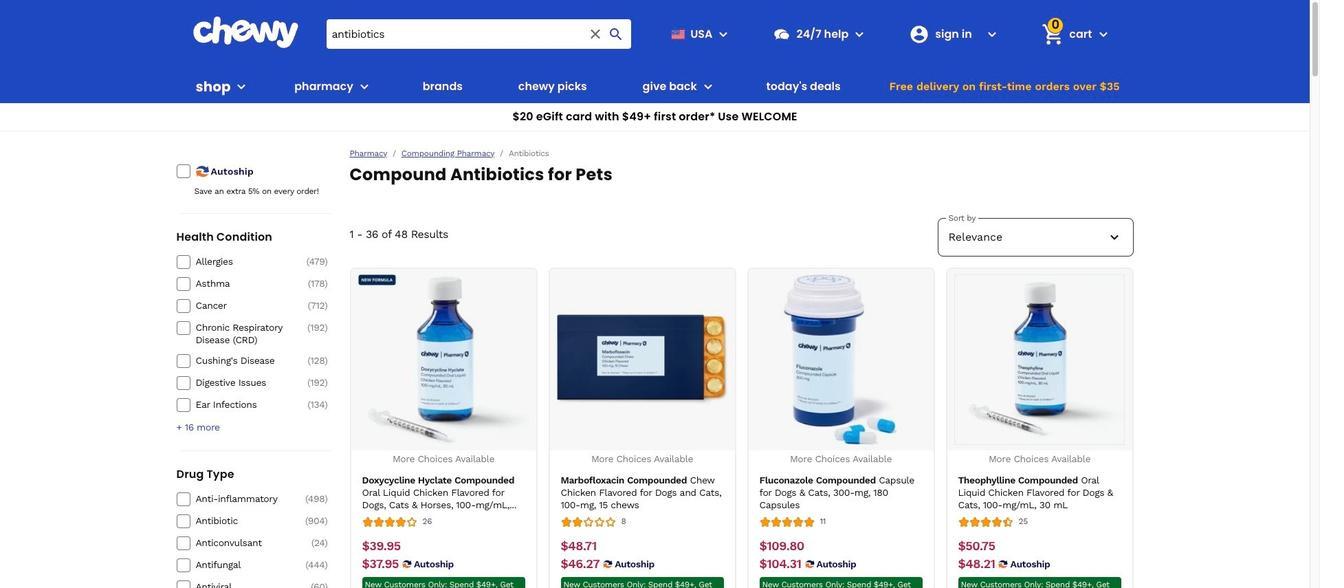Task type: locate. For each thing, give the bounding box(es) containing it.
0 horizontal spatial menu image
[[233, 78, 250, 95]]

submit search image
[[608, 26, 625, 42]]

give back menu image
[[700, 78, 717, 95]]

Product search field
[[326, 19, 632, 49]]

menu image up give back menu image
[[716, 26, 732, 42]]

1 horizontal spatial menu image
[[716, 26, 732, 42]]

delete search image
[[588, 26, 604, 42]]

menu image
[[716, 26, 732, 42], [233, 78, 250, 95]]

theophylline compounded oral liquid chicken flavored for dogs & cats, 100-mg/ml, 30 ml image
[[955, 274, 1125, 445]]

None text field
[[561, 556, 600, 571], [958, 556, 996, 571], [561, 556, 600, 571], [958, 556, 996, 571]]

None text field
[[362, 538, 401, 553], [561, 538, 597, 553], [760, 538, 805, 553], [958, 538, 996, 553], [362, 556, 399, 571], [760, 556, 802, 571], [362, 538, 401, 553], [561, 538, 597, 553], [760, 538, 805, 553], [958, 538, 996, 553], [362, 556, 399, 571], [760, 556, 802, 571]]

menu image down chewy home image
[[233, 78, 250, 95]]

doxycycline hyclate compounded oral liquid chicken flavored for dogs, cats & horses, 100-mg/ml, 30 ml image
[[358, 274, 529, 445]]

0 vertical spatial menu image
[[716, 26, 732, 42]]



Task type: vqa. For each thing, say whether or not it's contained in the screenshot.
the ) for ( 1062 )
no



Task type: describe. For each thing, give the bounding box(es) containing it.
account menu image
[[984, 26, 1001, 42]]

chewy support image
[[773, 25, 791, 43]]

Search text field
[[326, 19, 632, 49]]

1 vertical spatial menu image
[[233, 78, 250, 95]]

cart menu image
[[1095, 26, 1112, 42]]

marbofloxacin compounded chew chicken flavored for dogs and cats, 100-mg, 15 chews image
[[557, 274, 728, 445]]

site banner
[[0, 0, 1310, 131]]

chewy home image
[[192, 17, 299, 48]]

fluconazole compounded capsule for dogs & cats, 300-mg, 180 capsules image
[[756, 274, 926, 445]]

items image
[[1041, 22, 1065, 46]]

pharmacy menu image
[[356, 78, 373, 95]]

help menu image
[[852, 26, 868, 42]]



